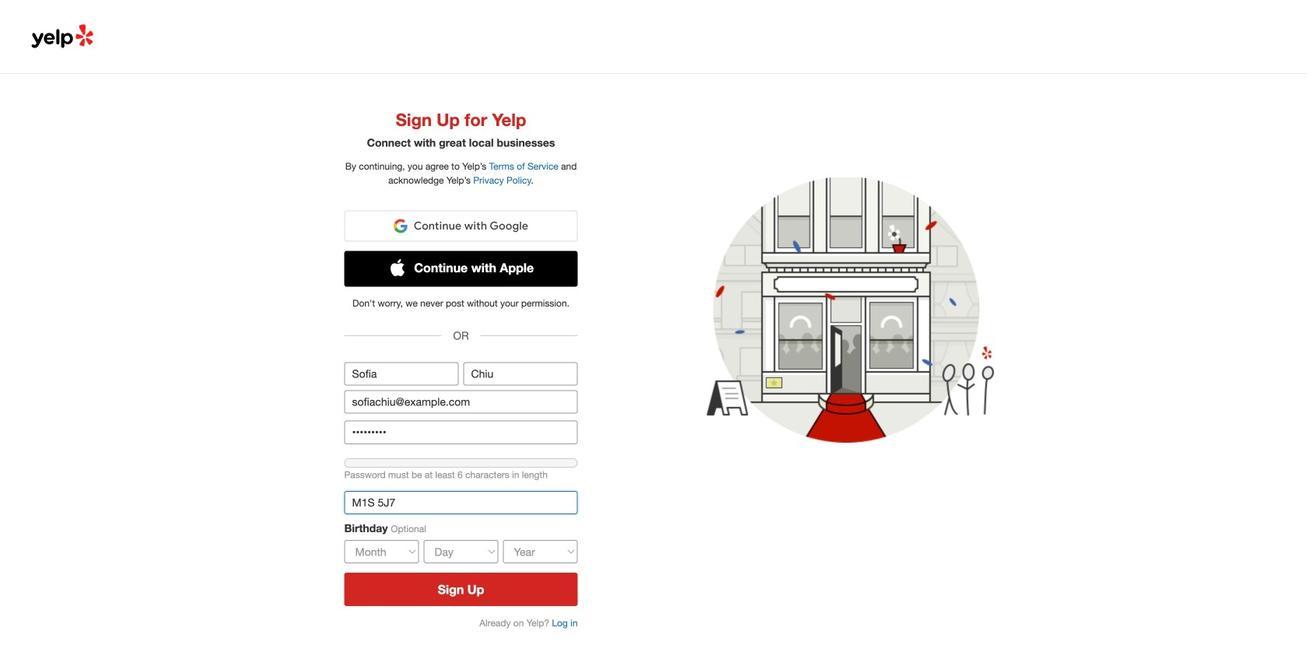 Task type: locate. For each thing, give the bounding box(es) containing it.
ZIP Code text field
[[344, 491, 578, 514]]

Password password field
[[344, 421, 578, 444]]

First Name text field
[[344, 362, 459, 386]]

Last Name text field
[[464, 362, 578, 386]]



Task type: describe. For each thing, give the bounding box(es) containing it.
Email email field
[[344, 390, 578, 414]]



Task type: vqa. For each thing, say whether or not it's contained in the screenshot.
email "email field"
yes



